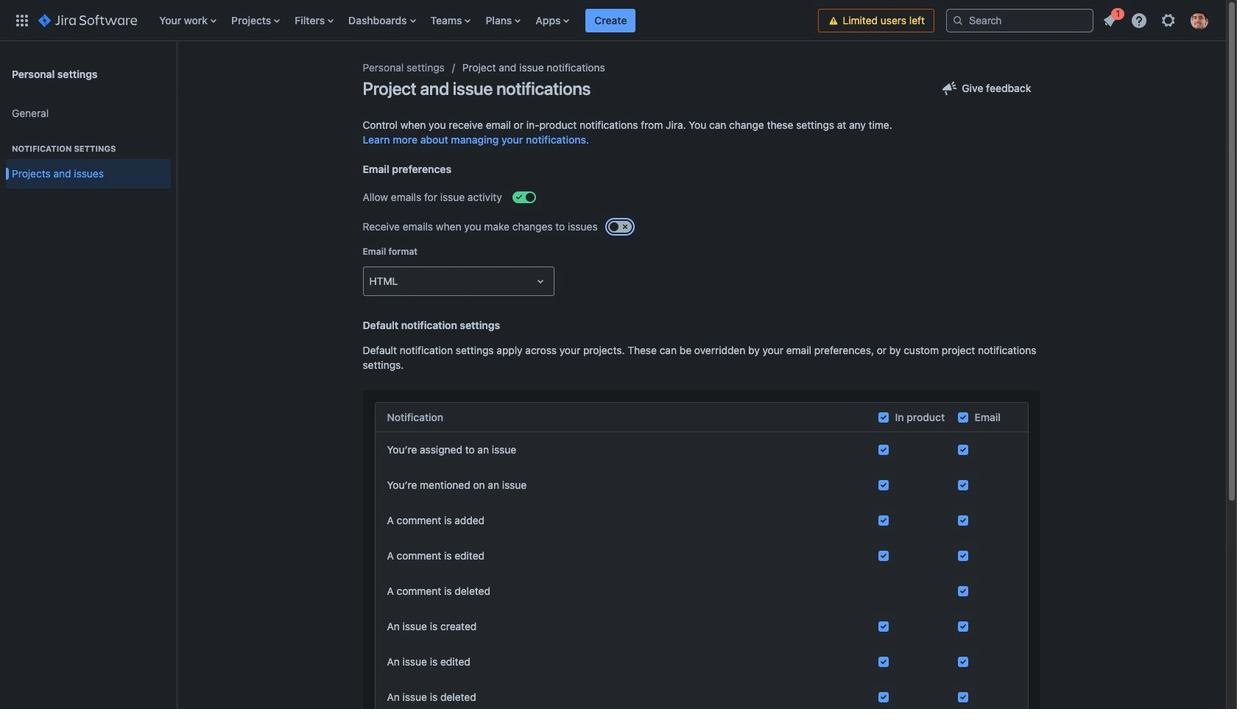 Task type: vqa. For each thing, say whether or not it's contained in the screenshot.
Add issue type button
no



Task type: describe. For each thing, give the bounding box(es) containing it.
1 group from the top
[[6, 94, 171, 197]]

2 group from the top
[[6, 128, 171, 193]]

notifications image
[[1102, 11, 1119, 29]]

0 horizontal spatial list
[[152, 0, 819, 41]]

0 horizontal spatial list item
[[586, 0, 636, 41]]

your profile and settings image
[[1191, 11, 1209, 29]]

primary element
[[9, 0, 819, 41]]



Task type: locate. For each thing, give the bounding box(es) containing it.
heading
[[6, 143, 171, 155]]

Search field
[[947, 8, 1094, 32]]

appswitcher icon image
[[13, 11, 31, 29]]

group
[[6, 94, 171, 197], [6, 128, 171, 193]]

sidebar navigation image
[[161, 59, 193, 88]]

banner
[[0, 0, 1227, 41]]

1 horizontal spatial list
[[1097, 6, 1218, 34]]

list
[[152, 0, 819, 41], [1097, 6, 1218, 34]]

help image
[[1131, 11, 1149, 29]]

None text field
[[370, 274, 372, 289]]

list item
[[586, 0, 636, 41], [1097, 6, 1125, 32]]

1 horizontal spatial list item
[[1097, 6, 1125, 32]]

search image
[[953, 14, 964, 26]]

settings image
[[1160, 11, 1178, 29]]

jira software image
[[38, 11, 137, 29], [38, 11, 137, 29]]

None search field
[[947, 8, 1094, 32]]

open image
[[532, 273, 549, 290]]



